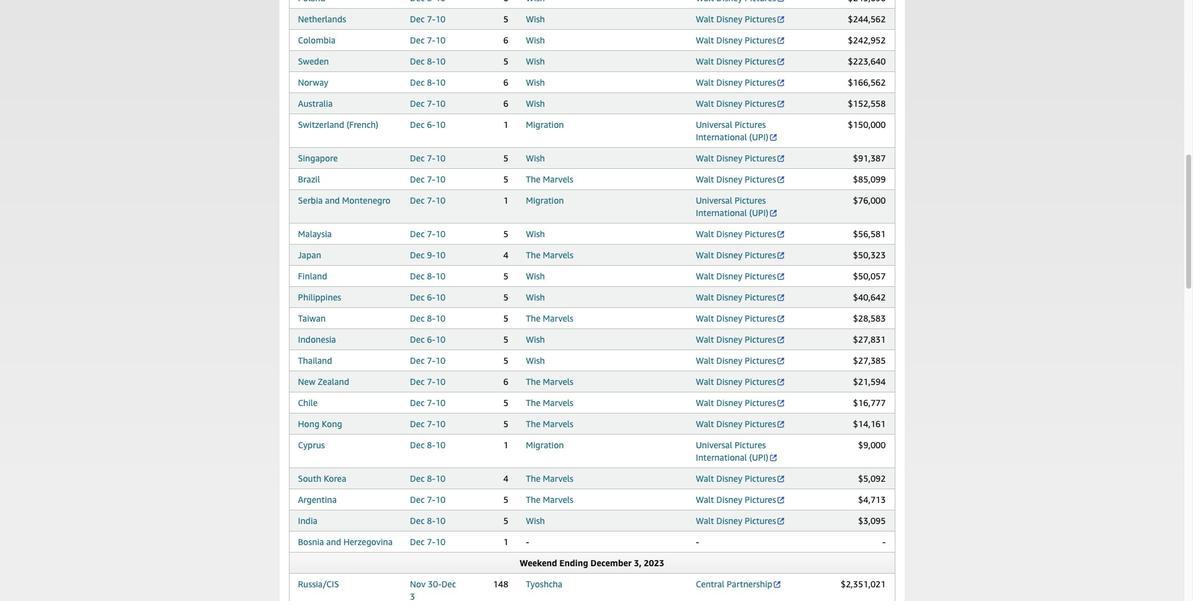 Task type: describe. For each thing, give the bounding box(es) containing it.
weekend ending december 3, 2023
[[520, 558, 665, 569]]

walt disney pictures link for $244,562
[[696, 14, 786, 24]]

walt for $5,092
[[696, 474, 714, 484]]

dec 8-10 for norway
[[410, 77, 446, 88]]

australia
[[298, 98, 333, 109]]

nov 30-dec 3
[[410, 579, 456, 602]]

bosnia
[[298, 537, 324, 548]]

dec 7-10 link for australia
[[410, 98, 446, 109]]

walt disney pictures for $50,057
[[696, 271, 777, 282]]

the marvels link for brazil
[[526, 174, 574, 185]]

dec 6-10 for switzerland (french)
[[410, 119, 446, 130]]

walt disney pictures link for $16,777
[[696, 398, 786, 408]]

dec 7-10 link for serbia and montenegro
[[410, 195, 446, 206]]

argentina
[[298, 495, 337, 505]]

south korea
[[298, 474, 346, 484]]

wish for finland
[[526, 271, 545, 282]]

disney for $166,562
[[717, 77, 743, 88]]

tyoshcha
[[526, 579, 563, 590]]

philippines link
[[298, 292, 341, 303]]

dec for south korea
[[410, 474, 425, 484]]

december
[[591, 558, 632, 569]]

5 for thailand
[[504, 356, 509, 366]]

walt disney pictures link for $85,099
[[696, 174, 786, 185]]

wish link for australia
[[526, 98, 545, 109]]

walt disney pictures for $27,831
[[696, 335, 777, 345]]

marvels for chile
[[543, 398, 574, 408]]

$40,642
[[854, 292, 886, 303]]

central partnership link
[[696, 579, 782, 590]]

dec 8-10 for sweden
[[410, 56, 446, 67]]

pictures for $91,387
[[745, 153, 777, 164]]

$28,583
[[854, 313, 886, 324]]

dec for norway
[[410, 77, 425, 88]]

dec 6-10 link for switzerland (french)
[[410, 119, 446, 130]]

5 for argentina
[[504, 495, 509, 505]]

3,
[[634, 558, 642, 569]]

dec 7-10 link for netherlands
[[410, 14, 446, 24]]

dec 7-10 for colombia
[[410, 35, 446, 45]]

$150,000
[[848, 119, 886, 130]]

5 for sweden
[[504, 56, 509, 67]]

serbia and montenegro
[[298, 195, 391, 206]]

$21,594
[[854, 377, 886, 387]]

10 for new zealand
[[436, 377, 446, 387]]

(upi) for $76,000
[[750, 208, 769, 218]]

9-
[[427, 250, 436, 261]]

marvels for argentina
[[543, 495, 574, 505]]

dec 8-10 for cyprus
[[410, 440, 446, 451]]

norway
[[298, 77, 329, 88]]

$91,387
[[854, 153, 886, 164]]

pictures for $242,952
[[745, 35, 777, 45]]

1 for bosnia and herzegovina
[[504, 537, 509, 548]]

$27,831
[[854, 335, 886, 345]]

walt for $16,777
[[696, 398, 714, 408]]

zealand
[[318, 377, 349, 387]]

and for bosnia
[[326, 537, 341, 548]]

1 - from the left
[[526, 537, 530, 548]]

the marvels link for argentina
[[526, 495, 574, 505]]

chile
[[298, 398, 318, 408]]

$5,092
[[859, 474, 886, 484]]

japan
[[298, 250, 321, 261]]

10 for india
[[436, 516, 446, 527]]

5 for taiwan
[[504, 313, 509, 324]]

international for $9,000
[[696, 453, 747, 463]]

colombia link
[[298, 35, 336, 45]]

pictures for $27,831
[[745, 335, 777, 345]]

disney for $85,099
[[717, 174, 743, 185]]

1 for cyprus
[[504, 440, 509, 451]]

brazil
[[298, 174, 320, 185]]

herzegovina
[[344, 537, 393, 548]]

dec for cyprus
[[410, 440, 425, 451]]

pictures for $223,640
[[745, 56, 777, 67]]

the marvels link for new zealand
[[526, 377, 574, 387]]

wish link for malaysia
[[526, 229, 545, 239]]

5 for hong kong
[[504, 419, 509, 430]]

singapore
[[298, 153, 338, 164]]

pictures for $166,562
[[745, 77, 777, 88]]

walt for $166,562
[[696, 77, 714, 88]]

the marvels for hong kong
[[526, 419, 574, 430]]

8- for cyprus
[[427, 440, 436, 451]]

disney for $3,095
[[717, 516, 743, 527]]

dec inside nov 30-dec 3
[[442, 579, 456, 590]]

international for $76,000
[[696, 208, 747, 218]]

switzerland (french)
[[298, 119, 379, 130]]

7- for hong kong
[[427, 419, 436, 430]]

serbia
[[298, 195, 323, 206]]

south korea link
[[298, 474, 346, 484]]

3 - from the left
[[883, 537, 886, 548]]

walt disney pictures link for $50,057
[[696, 271, 786, 282]]

dec 8-10 for taiwan
[[410, 313, 446, 324]]

dec 7-10 for netherlands
[[410, 14, 446, 24]]

thailand link
[[298, 356, 332, 366]]

cyprus link
[[298, 440, 325, 451]]

central partnership
[[696, 579, 773, 590]]

10 for cyprus
[[436, 440, 446, 451]]

2023
[[644, 558, 665, 569]]

south
[[298, 474, 322, 484]]

indonesia link
[[298, 335, 336, 345]]

ending
[[560, 558, 589, 569]]

$166,562
[[848, 77, 886, 88]]

pictures for $3,095
[[745, 516, 777, 527]]

the marvels link for taiwan
[[526, 313, 574, 324]]

$14,161
[[854, 419, 886, 430]]

new zealand link
[[298, 377, 349, 387]]

walt for $85,099
[[696, 174, 714, 185]]

the marvels for taiwan
[[526, 313, 574, 324]]

dec for australia
[[410, 98, 425, 109]]

pictures for $4,713
[[745, 495, 777, 505]]

walt disney pictures for $5,092
[[696, 474, 777, 484]]

taiwan
[[298, 313, 326, 324]]

10 for chile
[[436, 398, 446, 408]]

walt disney pictures for $28,583
[[696, 313, 777, 324]]

korea
[[324, 474, 346, 484]]

new zealand
[[298, 377, 349, 387]]

$9,000
[[859, 440, 886, 451]]

$76,000
[[854, 195, 886, 206]]

kong
[[322, 419, 342, 430]]

disney for $242,952
[[717, 35, 743, 45]]

indonesia
[[298, 335, 336, 345]]

cyprus
[[298, 440, 325, 451]]

thailand
[[298, 356, 332, 366]]

dec for chile
[[410, 398, 425, 408]]

2 - from the left
[[696, 537, 700, 548]]

$152,558
[[848, 98, 886, 109]]

walt disney pictures link for $166,562
[[696, 77, 786, 88]]

walt disney pictures link for $3,095
[[696, 516, 786, 527]]

universal for $150,000
[[696, 119, 733, 130]]

pictures for $5,092
[[745, 474, 777, 484]]

dec 6-10 for philippines
[[410, 292, 446, 303]]

malaysia
[[298, 229, 332, 239]]

wish for netherlands
[[526, 14, 545, 24]]

$242,952
[[848, 35, 886, 45]]

marvels for japan
[[543, 250, 574, 261]]

tyoshcha link
[[526, 579, 563, 590]]

$16,777
[[854, 398, 886, 408]]

dec 7-10 link for colombia
[[410, 35, 446, 45]]

pictures for $50,057
[[745, 271, 777, 282]]

new
[[298, 377, 316, 387]]

7- for singapore
[[427, 153, 436, 164]]

russia/cis link
[[298, 579, 339, 590]]

walt disney pictures for $14,161
[[696, 419, 777, 430]]

10 for sweden
[[436, 56, 446, 67]]

walt disney pictures for $166,562
[[696, 77, 777, 88]]

walt disney pictures link for $40,642
[[696, 292, 786, 303]]

australia link
[[298, 98, 333, 109]]

$4,713
[[859, 495, 886, 505]]

central
[[696, 579, 725, 590]]

3
[[410, 592, 415, 602]]

universal for $76,000
[[696, 195, 733, 206]]

$85,099
[[854, 174, 886, 185]]

dec for india
[[410, 516, 425, 527]]

10 for south korea
[[436, 474, 446, 484]]

switzerland (french) link
[[298, 119, 379, 130]]

10 for thailand
[[436, 356, 446, 366]]

nov 30-dec 3 link
[[410, 579, 456, 602]]

30-
[[428, 579, 442, 590]]

norway link
[[298, 77, 329, 88]]

walt disney pictures link for $21,594
[[696, 377, 786, 387]]



Task type: vqa. For each thing, say whether or not it's contained in the screenshot.


Task type: locate. For each thing, give the bounding box(es) containing it.
1 dec 7-10 from the top
[[410, 14, 446, 24]]

universal pictures international (upi) for $9,000
[[696, 440, 769, 463]]

walt disney pictures link for $152,558
[[696, 98, 786, 109]]

brazil link
[[298, 174, 320, 185]]

the marvels
[[526, 174, 574, 185], [526, 250, 574, 261], [526, 313, 574, 324], [526, 377, 574, 387], [526, 398, 574, 408], [526, 419, 574, 430], [526, 474, 574, 484], [526, 495, 574, 505]]

5
[[504, 14, 509, 24], [504, 56, 509, 67], [504, 153, 509, 164], [504, 174, 509, 185], [504, 229, 509, 239], [504, 271, 509, 282], [504, 292, 509, 303], [504, 313, 509, 324], [504, 335, 509, 345], [504, 356, 509, 366], [504, 398, 509, 408], [504, 419, 509, 430], [504, 495, 509, 505], [504, 516, 509, 527]]

- up central
[[696, 537, 700, 548]]

5 disney from the top
[[717, 98, 743, 109]]

6 for colombia
[[504, 35, 509, 45]]

4 10 from the top
[[436, 77, 446, 88]]

10 for norway
[[436, 77, 446, 88]]

10 for finland
[[436, 271, 446, 282]]

wish link
[[526, 14, 545, 24], [526, 35, 545, 45], [526, 56, 545, 67], [526, 77, 545, 88], [526, 98, 545, 109], [526, 153, 545, 164], [526, 229, 545, 239], [526, 271, 545, 282], [526, 292, 545, 303], [526, 335, 545, 345], [526, 356, 545, 366], [526, 516, 545, 527]]

6 8- from the top
[[427, 474, 436, 484]]

2 vertical spatial 6-
[[427, 335, 436, 345]]

0 vertical spatial universal
[[696, 119, 733, 130]]

montenegro
[[342, 195, 391, 206]]

universal pictures international (upi) for $76,000
[[696, 195, 769, 218]]

dec 9-10
[[410, 250, 446, 261]]

2 1 from the top
[[504, 195, 509, 206]]

pictures for $56,581
[[745, 229, 777, 239]]

3 universal pictures international (upi) from the top
[[696, 440, 769, 463]]

3 international from the top
[[696, 453, 747, 463]]

disney for $21,594
[[717, 377, 743, 387]]

$56,581
[[854, 229, 886, 239]]

switzerland
[[298, 119, 344, 130]]

1 vertical spatial and
[[326, 537, 341, 548]]

9 7- from the top
[[427, 377, 436, 387]]

6
[[504, 35, 509, 45], [504, 77, 509, 88], [504, 98, 509, 109], [504, 377, 509, 387]]

walt disney pictures link for $5,092
[[696, 474, 786, 484]]

10 10 from the top
[[436, 229, 446, 239]]

7 wish from the top
[[526, 229, 545, 239]]

dec for brazil
[[410, 174, 425, 185]]

1 vertical spatial dec 6-10
[[410, 292, 446, 303]]

5 7- from the top
[[427, 174, 436, 185]]

and right bosnia
[[326, 537, 341, 548]]

migration
[[526, 119, 564, 130], [526, 195, 564, 206], [526, 440, 564, 451]]

4 dec 7-10 link from the top
[[410, 153, 446, 164]]

walt disney pictures for $16,777
[[696, 398, 777, 408]]

0 vertical spatial migration
[[526, 119, 564, 130]]

7 the marvels link from the top
[[526, 474, 574, 484]]

dec 6-10 for indonesia
[[410, 335, 446, 345]]

1 vertical spatial universal pictures international (upi)
[[696, 195, 769, 218]]

2 vertical spatial dec 6-10 link
[[410, 335, 446, 345]]

2 universal pictures international (upi) from the top
[[696, 195, 769, 218]]

1 5 from the top
[[504, 14, 509, 24]]

8- for south korea
[[427, 474, 436, 484]]

walt for $223,640
[[696, 56, 714, 67]]

universal pictures international (upi)
[[696, 119, 769, 142], [696, 195, 769, 218], [696, 440, 769, 463]]

universal pictures international (upi) for $150,000
[[696, 119, 769, 142]]

5 for chile
[[504, 398, 509, 408]]

1 vertical spatial dec 6-10 link
[[410, 292, 446, 303]]

0 vertical spatial universal pictures international (upi)
[[696, 119, 769, 142]]

10 wish from the top
[[526, 335, 545, 345]]

2 vertical spatial migration link
[[526, 440, 564, 451]]

1 walt disney pictures link from the top
[[696, 14, 786, 24]]

3 5 from the top
[[504, 153, 509, 164]]

the for argentina
[[526, 495, 541, 505]]

1 vertical spatial 6-
[[427, 292, 436, 303]]

18 walt from the top
[[696, 474, 714, 484]]

4 walt disney pictures from the top
[[696, 77, 777, 88]]

2 vertical spatial (upi)
[[750, 453, 769, 463]]

the for new zealand
[[526, 377, 541, 387]]

0 horizontal spatial -
[[526, 537, 530, 548]]

7 disney from the top
[[717, 174, 743, 185]]

7- for brazil
[[427, 174, 436, 185]]

12 wish from the top
[[526, 516, 545, 527]]

walt for $152,558
[[696, 98, 714, 109]]

12 dec 7-10 link from the top
[[410, 495, 446, 505]]

10 5 from the top
[[504, 356, 509, 366]]

nov
[[410, 579, 426, 590]]

8 walt from the top
[[696, 229, 714, 239]]

2 vertical spatial international
[[696, 453, 747, 463]]

dec 8-10
[[410, 56, 446, 67], [410, 77, 446, 88], [410, 271, 446, 282], [410, 313, 446, 324], [410, 440, 446, 451], [410, 474, 446, 484], [410, 516, 446, 527]]

16 walt from the top
[[696, 398, 714, 408]]

0 vertical spatial 4
[[504, 250, 509, 261]]

4 the marvels link from the top
[[526, 377, 574, 387]]

5 dec 7-10 link from the top
[[410, 174, 446, 185]]

dec 6-10
[[410, 119, 446, 130], [410, 292, 446, 303], [410, 335, 446, 345]]

8 10 from the top
[[436, 174, 446, 185]]

2 dec 6-10 link from the top
[[410, 292, 446, 303]]

wish
[[526, 14, 545, 24], [526, 35, 545, 45], [526, 56, 545, 67], [526, 77, 545, 88], [526, 98, 545, 109], [526, 153, 545, 164], [526, 229, 545, 239], [526, 271, 545, 282], [526, 292, 545, 303], [526, 335, 545, 345], [526, 356, 545, 366], [526, 516, 545, 527]]

dec 7-10 for australia
[[410, 98, 446, 109]]

wish link for indonesia
[[526, 335, 545, 345]]

16 10 from the top
[[436, 356, 446, 366]]

-
[[526, 537, 530, 548], [696, 537, 700, 548], [883, 537, 886, 548]]

migration link for dec 8-10
[[526, 440, 564, 451]]

1 vertical spatial migration link
[[526, 195, 564, 206]]

pictures for $85,099
[[745, 174, 777, 185]]

7- for new zealand
[[427, 377, 436, 387]]

wish for india
[[526, 516, 545, 527]]

0 vertical spatial dec 6-10
[[410, 119, 446, 130]]

the marvels link for japan
[[526, 250, 574, 261]]

20 10 from the top
[[436, 440, 446, 451]]

2 the marvels from the top
[[526, 250, 574, 261]]

2 dec 8-10 link from the top
[[410, 77, 446, 88]]

7 the from the top
[[526, 474, 541, 484]]

and right serbia
[[325, 195, 340, 206]]

argentina link
[[298, 495, 337, 505]]

8 walt disney pictures from the top
[[696, 229, 777, 239]]

japan link
[[298, 250, 321, 261]]

9 disney from the top
[[717, 250, 743, 261]]

1 vertical spatial universal
[[696, 195, 733, 206]]

- up weekend
[[526, 537, 530, 548]]

disney for $16,777
[[717, 398, 743, 408]]

7 dec 8-10 from the top
[[410, 516, 446, 527]]

$244,562
[[848, 14, 886, 24]]

2 vertical spatial migration
[[526, 440, 564, 451]]

15 walt disney pictures link from the top
[[696, 377, 786, 387]]

dec 8-10 link
[[410, 56, 446, 67], [410, 77, 446, 88], [410, 271, 446, 282], [410, 313, 446, 324], [410, 440, 446, 451], [410, 474, 446, 484], [410, 516, 446, 527]]

9 walt disney pictures from the top
[[696, 250, 777, 261]]

(upi) for $9,000
[[750, 453, 769, 463]]

dec 7-10 link for brazil
[[410, 174, 446, 185]]

1 8- from the top
[[427, 56, 436, 67]]

0 vertical spatial universal pictures international (upi) link
[[696, 119, 778, 142]]

dec for netherlands
[[410, 14, 425, 24]]

pictures for $14,161
[[745, 419, 777, 430]]

the
[[526, 174, 541, 185], [526, 250, 541, 261], [526, 313, 541, 324], [526, 377, 541, 387], [526, 398, 541, 408], [526, 419, 541, 430], [526, 474, 541, 484], [526, 495, 541, 505]]

9 dec 7-10 from the top
[[410, 377, 446, 387]]

1 dec 6-10 from the top
[[410, 119, 446, 130]]

7- for malaysia
[[427, 229, 436, 239]]

wish link for india
[[526, 516, 545, 527]]

disney for $27,831
[[717, 335, 743, 345]]

13 7- from the top
[[427, 537, 436, 548]]

2 marvels from the top
[[543, 250, 574, 261]]

12 walt disney pictures link from the top
[[696, 313, 786, 324]]

0 vertical spatial and
[[325, 195, 340, 206]]

dec for switzerland (french)
[[410, 119, 425, 130]]

16 walt disney pictures from the top
[[696, 398, 777, 408]]

6 5 from the top
[[504, 271, 509, 282]]

dec 7-10 link for singapore
[[410, 153, 446, 164]]

8 disney from the top
[[717, 229, 743, 239]]

- down $3,095
[[883, 537, 886, 548]]

dec for finland
[[410, 271, 425, 282]]

4 disney from the top
[[717, 77, 743, 88]]

singapore link
[[298, 153, 338, 164]]

disney
[[717, 14, 743, 24], [717, 35, 743, 45], [717, 56, 743, 67], [717, 77, 743, 88], [717, 98, 743, 109], [717, 153, 743, 164], [717, 174, 743, 185], [717, 229, 743, 239], [717, 250, 743, 261], [717, 271, 743, 282], [717, 292, 743, 303], [717, 313, 743, 324], [717, 335, 743, 345], [717, 356, 743, 366], [717, 377, 743, 387], [717, 398, 743, 408], [717, 419, 743, 430], [717, 474, 743, 484], [717, 495, 743, 505], [717, 516, 743, 527]]

0 vertical spatial (upi)
[[750, 132, 769, 142]]

$50,057
[[854, 271, 886, 282]]

wish for malaysia
[[526, 229, 545, 239]]

dec 8-10 link for south korea
[[410, 474, 446, 484]]

5 for finland
[[504, 271, 509, 282]]

wish link for sweden
[[526, 56, 545, 67]]

walt disney pictures link for $50,323
[[696, 250, 786, 261]]

taiwan link
[[298, 313, 326, 324]]

5 10 from the top
[[436, 98, 446, 109]]

5 for malaysia
[[504, 229, 509, 239]]

dec for colombia
[[410, 35, 425, 45]]

dec 6-10 link
[[410, 119, 446, 130], [410, 292, 446, 303], [410, 335, 446, 345]]

11 10 from the top
[[436, 250, 446, 261]]

(french)
[[347, 119, 379, 130]]

walt disney pictures for $21,594
[[696, 377, 777, 387]]

disney for $91,387
[[717, 153, 743, 164]]

0 vertical spatial migration link
[[526, 119, 564, 130]]

migration for dec 7-10
[[526, 195, 564, 206]]

chile link
[[298, 398, 318, 408]]

2 6- from the top
[[427, 292, 436, 303]]

2 vertical spatial dec 6-10
[[410, 335, 446, 345]]

21 10 from the top
[[436, 474, 446, 484]]

6 for norway
[[504, 77, 509, 88]]

walt for $27,831
[[696, 335, 714, 345]]

2 vertical spatial universal pictures international (upi) link
[[696, 440, 778, 463]]

10 walt from the top
[[696, 271, 714, 282]]

2 vertical spatial universal pictures international (upi)
[[696, 440, 769, 463]]

1 6- from the top
[[427, 119, 436, 130]]

1
[[504, 119, 509, 130], [504, 195, 509, 206], [504, 440, 509, 451], [504, 537, 509, 548]]

1 vertical spatial universal pictures international (upi) link
[[696, 195, 778, 218]]

dec
[[410, 14, 425, 24], [410, 35, 425, 45], [410, 56, 425, 67], [410, 77, 425, 88], [410, 98, 425, 109], [410, 119, 425, 130], [410, 153, 425, 164], [410, 174, 425, 185], [410, 195, 425, 206], [410, 229, 425, 239], [410, 250, 425, 261], [410, 271, 425, 282], [410, 292, 425, 303], [410, 313, 425, 324], [410, 335, 425, 345], [410, 356, 425, 366], [410, 377, 425, 387], [410, 398, 425, 408], [410, 419, 425, 430], [410, 440, 425, 451], [410, 474, 425, 484], [410, 495, 425, 505], [410, 516, 425, 527], [410, 537, 425, 548], [442, 579, 456, 590]]

12 disney from the top
[[717, 313, 743, 324]]

3 the marvels link from the top
[[526, 313, 574, 324]]

3 6- from the top
[[427, 335, 436, 345]]

bosnia and herzegovina link
[[298, 537, 393, 548]]

5 for indonesia
[[504, 335, 509, 345]]

148
[[493, 579, 509, 590]]

walt for $40,642
[[696, 292, 714, 303]]

migration link for dec 6-10
[[526, 119, 564, 130]]

bosnia and herzegovina
[[298, 537, 393, 548]]

13 disney from the top
[[717, 335, 743, 345]]

hong kong
[[298, 419, 342, 430]]

7 dec 8-10 link from the top
[[410, 516, 446, 527]]

4 walt from the top
[[696, 77, 714, 88]]

0 vertical spatial 6-
[[427, 119, 436, 130]]

7 8- from the top
[[427, 516, 436, 527]]

3 disney from the top
[[717, 56, 743, 67]]

2 dec 8-10 from the top
[[410, 77, 446, 88]]

universal pictures international (upi) link for $76,000
[[696, 195, 778, 218]]

2 vertical spatial universal
[[696, 440, 733, 451]]

(upi) for $150,000
[[750, 132, 769, 142]]

sweden link
[[298, 56, 329, 67]]

2 wish link from the top
[[526, 35, 545, 45]]

philippines
[[298, 292, 341, 303]]

walt disney pictures for $85,099
[[696, 174, 777, 185]]

serbia and montenegro link
[[298, 195, 391, 206]]

universal pictures international (upi) link for $150,000
[[696, 119, 778, 142]]

1 (upi) from the top
[[750, 132, 769, 142]]

0 vertical spatial dec 6-10 link
[[410, 119, 446, 130]]

6 wish link from the top
[[526, 153, 545, 164]]

the marvels link
[[526, 174, 574, 185], [526, 250, 574, 261], [526, 313, 574, 324], [526, 377, 574, 387], [526, 398, 574, 408], [526, 419, 574, 430], [526, 474, 574, 484], [526, 495, 574, 505]]

1 disney from the top
[[717, 14, 743, 24]]

2 horizontal spatial -
[[883, 537, 886, 548]]

hong
[[298, 419, 320, 430]]

wish link for singapore
[[526, 153, 545, 164]]

pictures
[[745, 14, 777, 24], [745, 35, 777, 45], [745, 56, 777, 67], [745, 77, 777, 88], [745, 98, 777, 109], [735, 119, 766, 130], [745, 153, 777, 164], [745, 174, 777, 185], [735, 195, 766, 206], [745, 229, 777, 239], [745, 250, 777, 261], [745, 271, 777, 282], [745, 292, 777, 303], [745, 313, 777, 324], [745, 335, 777, 345], [745, 356, 777, 366], [745, 377, 777, 387], [745, 398, 777, 408], [745, 419, 777, 430], [735, 440, 766, 451], [745, 474, 777, 484], [745, 495, 777, 505], [745, 516, 777, 527]]

dec 7-10 for thailand
[[410, 356, 446, 366]]

colombia
[[298, 35, 336, 45]]

13 5 from the top
[[504, 495, 509, 505]]

disney for $14,161
[[717, 419, 743, 430]]

international
[[696, 132, 747, 142], [696, 208, 747, 218], [696, 453, 747, 463]]

2 wish from the top
[[526, 35, 545, 45]]

9 walt disney pictures link from the top
[[696, 250, 786, 261]]

sweden
[[298, 56, 329, 67]]

migration link for dec 7-10
[[526, 195, 564, 206]]

$2,351,021
[[841, 579, 886, 590]]

4
[[504, 250, 509, 261], [504, 474, 509, 484]]

2 walt disney pictures link from the top
[[696, 35, 786, 45]]

0 vertical spatial international
[[696, 132, 747, 142]]

14 5 from the top
[[504, 516, 509, 527]]

wish link for norway
[[526, 77, 545, 88]]

india link
[[298, 516, 318, 527]]

1 for serbia and montenegro
[[504, 195, 509, 206]]

walt for $21,594
[[696, 377, 714, 387]]

1 universal from the top
[[696, 119, 733, 130]]

5 the marvels from the top
[[526, 398, 574, 408]]

walt disney pictures
[[696, 14, 777, 24], [696, 35, 777, 45], [696, 56, 777, 67], [696, 77, 777, 88], [696, 98, 777, 109], [696, 153, 777, 164], [696, 174, 777, 185], [696, 229, 777, 239], [696, 250, 777, 261], [696, 271, 777, 282], [696, 292, 777, 303], [696, 313, 777, 324], [696, 335, 777, 345], [696, 356, 777, 366], [696, 377, 777, 387], [696, 398, 777, 408], [696, 419, 777, 430], [696, 474, 777, 484], [696, 495, 777, 505], [696, 516, 777, 527]]

pictures for $21,594
[[745, 377, 777, 387]]

4 walt disney pictures link from the top
[[696, 77, 786, 88]]

8 marvels from the top
[[543, 495, 574, 505]]

1 vertical spatial migration
[[526, 195, 564, 206]]

8 7- from the top
[[427, 356, 436, 366]]

dec 7-10 for serbia and montenegro
[[410, 195, 446, 206]]

1 vertical spatial 4
[[504, 474, 509, 484]]

hong kong link
[[298, 419, 342, 430]]

dec 8-10 link for norway
[[410, 77, 446, 88]]

1 vertical spatial international
[[696, 208, 747, 218]]

7 the marvels from the top
[[526, 474, 574, 484]]

6 for australia
[[504, 98, 509, 109]]

11 7- from the top
[[427, 419, 436, 430]]

17 10 from the top
[[436, 377, 446, 387]]

7 wish link from the top
[[526, 229, 545, 239]]

dec 7-10
[[410, 14, 446, 24], [410, 35, 446, 45], [410, 98, 446, 109], [410, 153, 446, 164], [410, 174, 446, 185], [410, 195, 446, 206], [410, 229, 446, 239], [410, 356, 446, 366], [410, 377, 446, 387], [410, 398, 446, 408], [410, 419, 446, 430], [410, 495, 446, 505], [410, 537, 446, 548]]

1 horizontal spatial -
[[696, 537, 700, 548]]

$3,095
[[859, 516, 886, 527]]

7- for thailand
[[427, 356, 436, 366]]

india
[[298, 516, 318, 527]]

3 migration from the top
[[526, 440, 564, 451]]

disney for $244,562
[[717, 14, 743, 24]]

and
[[325, 195, 340, 206], [326, 537, 341, 548]]

finland
[[298, 271, 327, 282]]

13 walt from the top
[[696, 335, 714, 345]]

(upi)
[[750, 132, 769, 142], [750, 208, 769, 218], [750, 453, 769, 463]]

walt disney pictures link for $223,640
[[696, 56, 786, 67]]

malaysia link
[[298, 229, 332, 239]]

19 10 from the top
[[436, 419, 446, 430]]

18 10 from the top
[[436, 398, 446, 408]]

pictures for $16,777
[[745, 398, 777, 408]]

5 walt disney pictures link from the top
[[696, 98, 786, 109]]

wish for australia
[[526, 98, 545, 109]]

5 5 from the top
[[504, 229, 509, 239]]

5 wish from the top
[[526, 98, 545, 109]]

finland link
[[298, 271, 327, 282]]

8- for norway
[[427, 77, 436, 88]]

10 7- from the top
[[427, 398, 436, 408]]

5 for brazil
[[504, 174, 509, 185]]

the marvels link for hong kong
[[526, 419, 574, 430]]

8-
[[427, 56, 436, 67], [427, 77, 436, 88], [427, 271, 436, 282], [427, 313, 436, 324], [427, 440, 436, 451], [427, 474, 436, 484], [427, 516, 436, 527]]

the for chile
[[526, 398, 541, 408]]

russia/cis
[[298, 579, 339, 590]]

10 for netherlands
[[436, 14, 446, 24]]

7 walt disney pictures from the top
[[696, 174, 777, 185]]

10 for serbia and montenegro
[[436, 195, 446, 206]]

17 walt disney pictures link from the top
[[696, 419, 786, 430]]

10 for singapore
[[436, 153, 446, 164]]

1 vertical spatial (upi)
[[750, 208, 769, 218]]

walt for $91,387
[[696, 153, 714, 164]]

dec 9-10 link
[[410, 250, 446, 261]]

$50,323
[[854, 250, 886, 261]]

1 wish link from the top
[[526, 14, 545, 24]]

10 walt disney pictures link from the top
[[696, 271, 786, 282]]

6 for new zealand
[[504, 377, 509, 387]]

17 walt from the top
[[696, 419, 714, 430]]

2 10 from the top
[[436, 35, 446, 45]]

$223,640
[[848, 56, 886, 67]]

7- for australia
[[427, 98, 436, 109]]

4 5 from the top
[[504, 174, 509, 185]]

11 dec 7-10 link from the top
[[410, 419, 446, 430]]

walt for $50,323
[[696, 250, 714, 261]]

weekend
[[520, 558, 558, 569]]

universal
[[696, 119, 733, 130], [696, 195, 733, 206], [696, 440, 733, 451]]

walt disney pictures link for $56,581
[[696, 229, 786, 239]]

2 dec 7-10 from the top
[[410, 35, 446, 45]]

netherlands
[[298, 14, 346, 24]]

dec 7-10 link
[[410, 14, 446, 24], [410, 35, 446, 45], [410, 98, 446, 109], [410, 153, 446, 164], [410, 174, 446, 185], [410, 195, 446, 206], [410, 229, 446, 239], [410, 356, 446, 366], [410, 377, 446, 387], [410, 398, 446, 408], [410, 419, 446, 430], [410, 495, 446, 505], [410, 537, 446, 548]]

7-
[[427, 14, 436, 24], [427, 35, 436, 45], [427, 98, 436, 109], [427, 153, 436, 164], [427, 174, 436, 185], [427, 195, 436, 206], [427, 229, 436, 239], [427, 356, 436, 366], [427, 377, 436, 387], [427, 398, 436, 408], [427, 419, 436, 430], [427, 495, 436, 505], [427, 537, 436, 548]]

wish for singapore
[[526, 153, 545, 164]]

6-
[[427, 119, 436, 130], [427, 292, 436, 303], [427, 335, 436, 345]]



